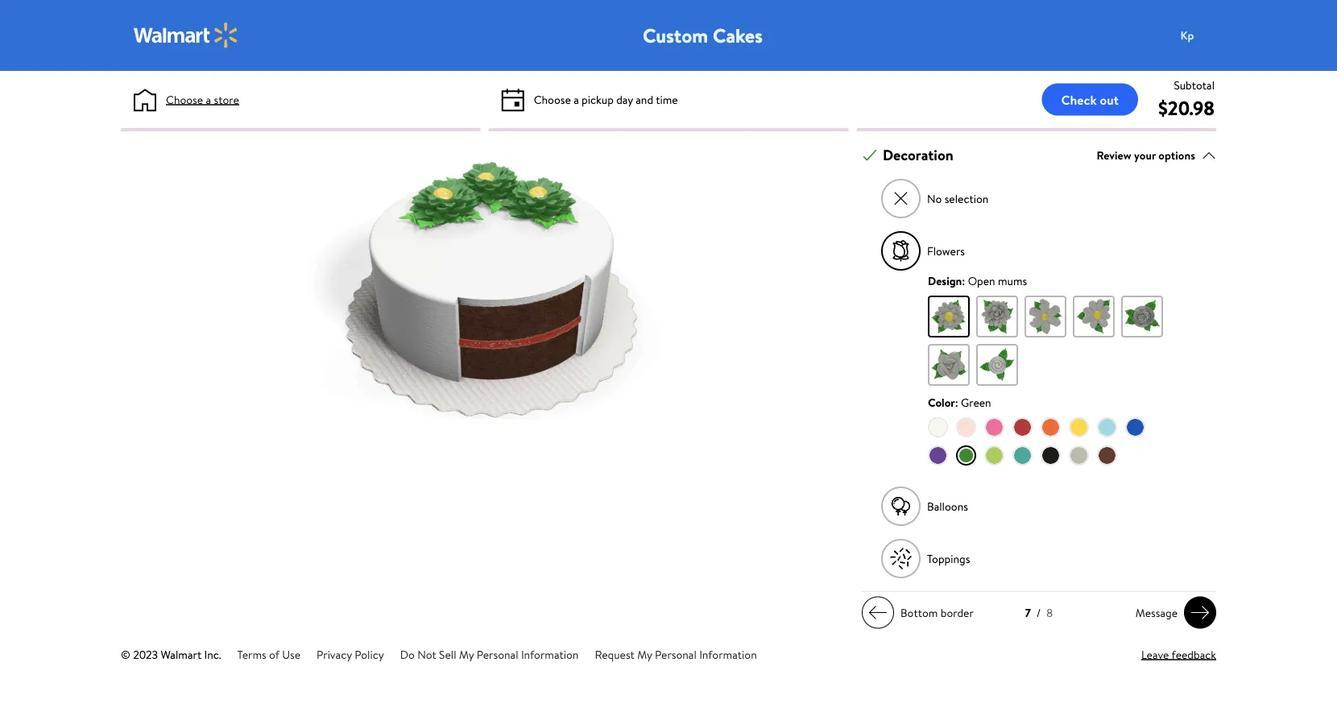 Task type: locate. For each thing, give the bounding box(es) containing it.
kp
[[1181, 27, 1195, 43]]

0 horizontal spatial personal
[[477, 647, 519, 663]]

balloons
[[928, 499, 969, 514]]

check out button
[[1043, 83, 1139, 116]]

leave feedback button
[[1142, 647, 1217, 663]]

sell
[[439, 647, 457, 663]]

choose a store
[[166, 91, 239, 107]]

bottom border link
[[862, 597, 981, 629]]

choose left store
[[166, 91, 203, 107]]

message link
[[1130, 597, 1217, 629]]

kp button
[[1172, 19, 1236, 52]]

bottom
[[901, 605, 938, 621]]

request my personal information link
[[595, 647, 757, 663]]

request my personal information
[[595, 647, 757, 663]]

a left store
[[206, 91, 211, 107]]

up arrow image
[[1202, 148, 1217, 163]]

my
[[459, 647, 474, 663], [638, 647, 653, 663]]

check out
[[1062, 91, 1119, 108]]

2 choose from the left
[[534, 91, 571, 107]]

review your options element
[[1097, 147, 1196, 164]]

design
[[928, 273, 963, 289]]

a for pickup
[[574, 91, 579, 107]]

1 my from the left
[[459, 647, 474, 663]]

remove image
[[893, 190, 910, 208]]

1 horizontal spatial :
[[963, 273, 966, 289]]

icon for continue arrow image up "feedback"
[[1191, 603, 1211, 623]]

store
[[214, 91, 239, 107]]

choose left pickup
[[534, 91, 571, 107]]

personal right sell
[[477, 647, 519, 663]]

back to walmart.com image
[[134, 23, 239, 48]]

©
[[121, 647, 130, 663]]

1 choose from the left
[[166, 91, 203, 107]]

choose inside "link"
[[166, 91, 203, 107]]

review your options
[[1097, 147, 1196, 163]]

icon for continue arrow image left bottom
[[869, 603, 888, 623]]

: for color
[[956, 395, 959, 410]]

2 information from the left
[[700, 647, 757, 663]]

2 a from the left
[[574, 91, 579, 107]]

1 horizontal spatial icon for continue arrow image
[[1191, 603, 1211, 623]]

1 horizontal spatial a
[[574, 91, 579, 107]]

border
[[941, 605, 974, 621]]

7 / 8
[[1026, 605, 1054, 621]]

choose
[[166, 91, 203, 107], [534, 91, 571, 107]]

: left green
[[956, 395, 959, 410]]

: left open
[[963, 273, 966, 289]]

personal
[[477, 647, 519, 663], [655, 647, 697, 663]]

do
[[400, 647, 415, 663]]

1 vertical spatial :
[[956, 395, 959, 410]]

a for store
[[206, 91, 211, 107]]

0 vertical spatial :
[[963, 273, 966, 289]]

0 horizontal spatial information
[[521, 647, 579, 663]]

0 horizontal spatial a
[[206, 91, 211, 107]]

2023
[[133, 647, 158, 663]]

a
[[206, 91, 211, 107], [574, 91, 579, 107]]

personal right request
[[655, 647, 697, 663]]

1 horizontal spatial personal
[[655, 647, 697, 663]]

toppings
[[928, 551, 971, 567]]

© 2023 walmart inc.
[[121, 647, 221, 663]]

1 horizontal spatial choose
[[534, 91, 571, 107]]

choose for choose a store
[[166, 91, 203, 107]]

day
[[617, 91, 633, 107]]

selection
[[945, 191, 989, 206]]

1 a from the left
[[206, 91, 211, 107]]

0 horizontal spatial :
[[956, 395, 959, 410]]

information
[[521, 647, 579, 663], [700, 647, 757, 663]]

pickup
[[582, 91, 614, 107]]

:
[[963, 273, 966, 289], [956, 395, 959, 410]]

my right request
[[638, 647, 653, 663]]

2 icon for continue arrow image from the left
[[1191, 603, 1211, 623]]

icon for continue arrow image inside message link
[[1191, 603, 1211, 623]]

mums
[[999, 273, 1028, 289]]

0 horizontal spatial icon for continue arrow image
[[869, 603, 888, 623]]

1 horizontal spatial information
[[700, 647, 757, 663]]

1 horizontal spatial my
[[638, 647, 653, 663]]

privacy
[[317, 647, 352, 663]]

my right sell
[[459, 647, 474, 663]]

/
[[1037, 605, 1042, 621]]

1 personal from the left
[[477, 647, 519, 663]]

0 horizontal spatial choose
[[166, 91, 203, 107]]

2 my from the left
[[638, 647, 653, 663]]

a inside choose a store "link"
[[206, 91, 211, 107]]

1 icon for continue arrow image from the left
[[869, 603, 888, 623]]

1 information from the left
[[521, 647, 579, 663]]

icon for continue arrow image
[[869, 603, 888, 623], [1191, 603, 1211, 623]]

0 horizontal spatial my
[[459, 647, 474, 663]]

request
[[595, 647, 635, 663]]

a left pickup
[[574, 91, 579, 107]]

inc.
[[204, 647, 221, 663]]

terms of use
[[237, 647, 301, 663]]

feedback
[[1172, 647, 1217, 663]]

custom cakes
[[643, 22, 763, 49]]

custom
[[643, 22, 709, 49]]

time
[[656, 91, 678, 107]]

do not sell my personal information
[[400, 647, 579, 663]]



Task type: vqa. For each thing, say whether or not it's contained in the screenshot.
"Delivery" within the DELIVERY NOT AVAILABLE
no



Task type: describe. For each thing, give the bounding box(es) containing it.
open
[[968, 273, 996, 289]]

decoration
[[883, 145, 954, 165]]

options
[[1159, 147, 1196, 163]]

not
[[418, 647, 437, 663]]

: for design
[[963, 273, 966, 289]]

choose for choose a pickup day and time
[[534, 91, 571, 107]]

review your options link
[[1097, 144, 1217, 166]]

flowers
[[928, 243, 966, 259]]

use
[[282, 647, 301, 663]]

leave
[[1142, 647, 1170, 663]]

of
[[269, 647, 280, 663]]

walmart
[[161, 647, 202, 663]]

message
[[1136, 605, 1178, 621]]

policy
[[355, 647, 384, 663]]

bottom border
[[901, 605, 974, 621]]

terms of use link
[[237, 647, 301, 663]]

design : open mums
[[928, 273, 1028, 289]]

$20.98
[[1159, 94, 1215, 121]]

cakes
[[713, 22, 763, 49]]

icon for continue arrow image inside bottom border link
[[869, 603, 888, 623]]

8
[[1047, 605, 1054, 621]]

terms
[[237, 647, 267, 663]]

do not sell my personal information link
[[400, 647, 579, 663]]

color : green
[[928, 395, 992, 410]]

privacy policy
[[317, 647, 384, 663]]

no
[[928, 191, 942, 206]]

your
[[1135, 147, 1157, 163]]

choose a pickup day and time
[[534, 91, 678, 107]]

2 personal from the left
[[655, 647, 697, 663]]

choose a store link
[[166, 91, 239, 108]]

ok image
[[863, 148, 878, 163]]

privacy policy link
[[317, 647, 384, 663]]

check
[[1062, 91, 1097, 108]]

subtotal $20.98
[[1159, 77, 1215, 121]]

7
[[1026, 605, 1032, 621]]

review
[[1097, 147, 1132, 163]]

and
[[636, 91, 654, 107]]

subtotal
[[1175, 77, 1215, 93]]

out
[[1101, 91, 1119, 108]]

green
[[962, 395, 992, 410]]

leave feedback
[[1142, 647, 1217, 663]]

color
[[928, 395, 956, 410]]

no selection
[[928, 191, 989, 206]]



